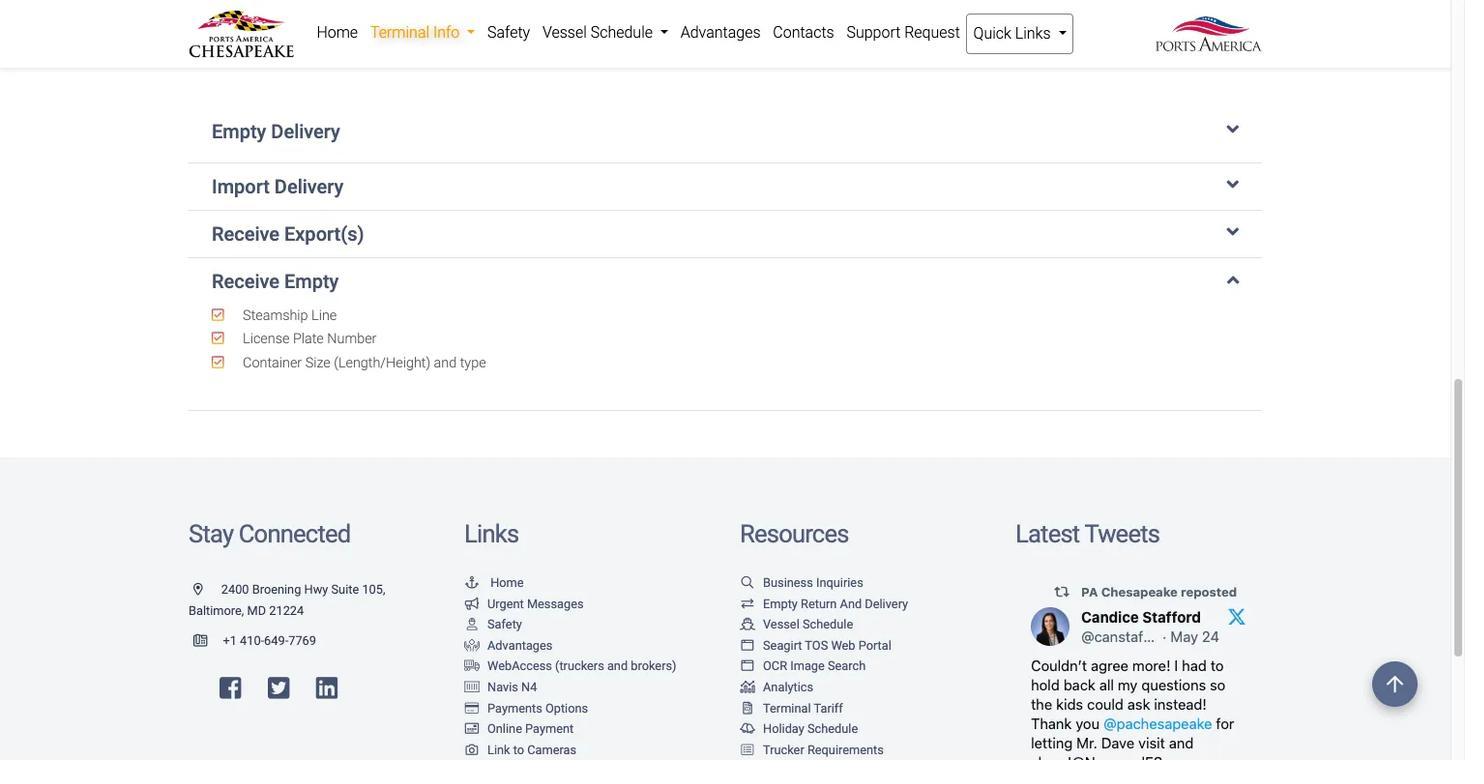 Task type: locate. For each thing, give the bounding box(es) containing it.
tos
[[805, 638, 828, 653]]

2 vertical spatial angle down image
[[1227, 270, 1239, 289]]

map marker alt image
[[193, 584, 218, 597]]

safety down urgent
[[488, 617, 522, 632]]

business
[[763, 576, 813, 590]]

0 vertical spatial advantages link
[[675, 14, 767, 52]]

terminal info
[[370, 23, 464, 42]]

links
[[1016, 24, 1051, 43], [464, 520, 519, 549]]

0 vertical spatial browser image
[[740, 640, 756, 653]]

truck container image
[[464, 661, 480, 673]]

analytics link
[[740, 680, 814, 695]]

1 vertical spatial vessel schedule link
[[740, 617, 853, 632]]

trucker
[[763, 743, 805, 757]]

home link up urgent
[[464, 576, 524, 590]]

and left the type
[[434, 355, 457, 371]]

empty down the business
[[763, 596, 798, 611]]

0 horizontal spatial home link
[[311, 14, 364, 52]]

vessel schedule link
[[536, 14, 675, 52], [740, 617, 853, 632]]

cameras
[[527, 743, 577, 757]]

1 horizontal spatial advantages
[[681, 23, 761, 42]]

support
[[847, 23, 901, 42]]

7769
[[288, 634, 316, 648]]

0 vertical spatial advantages
[[681, 23, 761, 42]]

receive up steamship
[[212, 270, 280, 293]]

0 horizontal spatial home
[[317, 23, 358, 42]]

trucker requirements
[[763, 743, 884, 757]]

1 horizontal spatial links
[[1016, 24, 1051, 43]]

online
[[488, 722, 522, 736]]

0 vertical spatial links
[[1016, 24, 1051, 43]]

empty delivery link
[[212, 120, 1239, 143]]

ocr
[[763, 659, 787, 674]]

2 angle down image from the top
[[1227, 175, 1239, 194]]

1 vertical spatial empty
[[284, 270, 339, 293]]

0 vertical spatial delivery
[[271, 120, 340, 143]]

2 vertical spatial schedule
[[808, 722, 858, 736]]

(truckers
[[555, 659, 604, 674]]

1 horizontal spatial vessel schedule
[[763, 617, 853, 632]]

webaccess (truckers and brokers) link
[[464, 659, 677, 674]]

tariff
[[814, 701, 843, 715]]

2 horizontal spatial empty
[[763, 596, 798, 611]]

online payment link
[[464, 722, 574, 736]]

container
[[243, 355, 302, 371]]

angle down image
[[1227, 222, 1239, 242]]

3 angle down image from the top
[[1227, 270, 1239, 289]]

home
[[317, 23, 358, 42], [491, 576, 524, 590]]

advantages link up webaccess
[[464, 638, 553, 653]]

support request link
[[841, 14, 967, 52]]

import delivery link
[[212, 175, 1239, 198]]

1 vertical spatial schedule
[[803, 617, 853, 632]]

1 horizontal spatial and
[[607, 659, 628, 674]]

2400
[[221, 582, 249, 597]]

steamship
[[243, 307, 308, 324]]

image
[[791, 659, 825, 674]]

ocr image search link
[[740, 659, 866, 674]]

receive down import
[[212, 222, 280, 246]]

receive export(s)
[[212, 222, 364, 246]]

0 horizontal spatial empty
[[212, 120, 266, 143]]

browser image inside seagirt tos web portal link
[[740, 640, 756, 653]]

advantages left the contacts
[[681, 23, 761, 42]]

0 horizontal spatial advantages link
[[464, 638, 553, 653]]

0 vertical spatial terminal
[[370, 23, 430, 42]]

camera image
[[464, 745, 480, 757]]

home link
[[311, 14, 364, 52], [464, 576, 524, 590]]

0 horizontal spatial vessel schedule link
[[536, 14, 675, 52]]

0 vertical spatial safety link
[[481, 14, 536, 52]]

2400 broening hwy suite 105, baltimore, md 21224
[[189, 582, 385, 618]]

trucker requirements link
[[740, 743, 884, 757]]

link
[[488, 743, 510, 757]]

1 vertical spatial links
[[464, 520, 519, 549]]

1 vertical spatial vessel
[[763, 617, 800, 632]]

safety right info on the top left of page
[[488, 23, 530, 42]]

online payment
[[488, 722, 574, 736]]

0 vertical spatial vessel schedule
[[543, 23, 657, 42]]

business inquiries
[[763, 576, 864, 590]]

delivery right "and"
[[865, 596, 909, 611]]

0 vertical spatial angle down image
[[1227, 120, 1239, 139]]

safety link
[[481, 14, 536, 52], [464, 617, 522, 632]]

safety link down urgent
[[464, 617, 522, 632]]

0 vertical spatial and
[[434, 355, 457, 371]]

1 vertical spatial angle down image
[[1227, 175, 1239, 194]]

1 horizontal spatial home
[[491, 576, 524, 590]]

1 horizontal spatial home link
[[464, 576, 524, 590]]

angle down image inside import delivery link
[[1227, 175, 1239, 194]]

1 horizontal spatial advantages link
[[675, 14, 767, 52]]

home left terminal info
[[317, 23, 358, 42]]

410-
[[240, 634, 264, 648]]

and left brokers)
[[607, 659, 628, 674]]

linkedin image
[[316, 676, 338, 701]]

home link for urgent messages link
[[464, 576, 524, 590]]

1 vertical spatial receive
[[212, 270, 280, 293]]

terminal left info on the top left of page
[[370, 23, 430, 42]]

receive
[[212, 222, 280, 246], [212, 270, 280, 293]]

0 vertical spatial receive
[[212, 222, 280, 246]]

license plate number
[[240, 331, 377, 348]]

urgent messages link
[[464, 596, 584, 611]]

angle down image
[[1227, 120, 1239, 139], [1227, 175, 1239, 194], [1227, 270, 1239, 289]]

suite
[[331, 582, 359, 597]]

to
[[513, 743, 524, 757]]

latest tweets
[[1016, 520, 1160, 549]]

1 vertical spatial safety
[[488, 617, 522, 632]]

(length/height)
[[334, 355, 431, 371]]

advantages link left the contacts
[[675, 14, 767, 52]]

holiday schedule link
[[740, 722, 858, 736]]

empty up import
[[212, 120, 266, 143]]

2 receive from the top
[[212, 270, 280, 293]]

hand receiving image
[[464, 640, 480, 653]]

webaccess (truckers and brokers)
[[488, 659, 677, 674]]

1 vertical spatial safety link
[[464, 617, 522, 632]]

browser image inside ocr image search link
[[740, 661, 756, 673]]

1 browser image from the top
[[740, 640, 756, 653]]

tab list
[[189, 100, 1262, 411]]

terminal inside terminal info link
[[370, 23, 430, 42]]

0 horizontal spatial terminal
[[370, 23, 430, 42]]

delivery up export(s)
[[275, 175, 344, 198]]

2 vertical spatial empty
[[763, 596, 798, 611]]

1 vertical spatial browser image
[[740, 661, 756, 673]]

0 vertical spatial safety
[[488, 23, 530, 42]]

terminal down analytics
[[763, 701, 811, 715]]

phone office image
[[193, 636, 223, 648]]

empty delivery
[[212, 120, 340, 143]]

browser image for seagirt
[[740, 640, 756, 653]]

quick links link
[[967, 14, 1074, 54]]

browser image down "ship" 'icon'
[[740, 640, 756, 653]]

0 vertical spatial vessel
[[543, 23, 587, 42]]

bells image
[[740, 724, 756, 736]]

home up urgent
[[491, 576, 524, 590]]

container size (length/height) and type
[[240, 355, 486, 371]]

1 vertical spatial advantages link
[[464, 638, 553, 653]]

1 vertical spatial home link
[[464, 576, 524, 590]]

advantages up webaccess
[[488, 638, 553, 653]]

vessel
[[543, 23, 587, 42], [763, 617, 800, 632]]

and inside tab list
[[434, 355, 457, 371]]

links right quick
[[1016, 24, 1051, 43]]

1 vertical spatial terminal
[[763, 701, 811, 715]]

schedule
[[591, 23, 653, 42], [803, 617, 853, 632], [808, 722, 858, 736]]

quick
[[974, 24, 1012, 43]]

schedule for holiday schedule link
[[808, 722, 858, 736]]

+1
[[223, 634, 237, 648]]

1 receive from the top
[[212, 222, 280, 246]]

empty
[[212, 120, 266, 143], [284, 270, 339, 293], [763, 596, 798, 611]]

1 vertical spatial delivery
[[275, 175, 344, 198]]

0 vertical spatial empty
[[212, 120, 266, 143]]

browser image up analytics image
[[740, 661, 756, 673]]

angle down image for receive empty
[[1227, 270, 1239, 289]]

2400 broening hwy suite 105, baltimore, md 21224 link
[[189, 582, 385, 618]]

0 horizontal spatial and
[[434, 355, 457, 371]]

delivery
[[271, 120, 340, 143], [275, 175, 344, 198], [865, 596, 909, 611]]

2 browser image from the top
[[740, 661, 756, 673]]

brokers)
[[631, 659, 677, 674]]

contacts
[[773, 23, 835, 42]]

seagirt tos web portal link
[[740, 638, 892, 653]]

safety
[[488, 23, 530, 42], [488, 617, 522, 632]]

browser image
[[740, 640, 756, 653], [740, 661, 756, 673]]

1 horizontal spatial vessel
[[763, 617, 800, 632]]

safety link right info on the top left of page
[[481, 14, 536, 52]]

baltimore,
[[189, 603, 244, 618]]

terminal tariff link
[[740, 701, 843, 715]]

receive for receive empty
[[212, 270, 280, 293]]

credit card front image
[[464, 724, 480, 736]]

0 vertical spatial vessel schedule link
[[536, 14, 675, 52]]

angle down image inside the empty delivery link
[[1227, 120, 1239, 139]]

home link left terminal info
[[311, 14, 364, 52]]

0 vertical spatial home link
[[311, 14, 364, 52]]

delivery up import delivery
[[271, 120, 340, 143]]

advantages
[[681, 23, 761, 42], [488, 638, 553, 653]]

1 angle down image from the top
[[1227, 120, 1239, 139]]

links up anchor icon at left
[[464, 520, 519, 549]]

1 vertical spatial vessel schedule
[[763, 617, 853, 632]]

empty up line
[[284, 270, 339, 293]]

1 vertical spatial advantages
[[488, 638, 553, 653]]

angle down image inside receive empty link
[[1227, 270, 1239, 289]]

1 horizontal spatial terminal
[[763, 701, 811, 715]]

holiday schedule
[[763, 722, 858, 736]]

and
[[434, 355, 457, 371], [607, 659, 628, 674]]

21224
[[269, 603, 304, 618]]

user hard hat image
[[464, 619, 480, 632]]

0 vertical spatial schedule
[[591, 23, 653, 42]]

angle down image for import delivery
[[1227, 175, 1239, 194]]

search image
[[740, 577, 756, 590]]



Task type: vqa. For each thing, say whether or not it's contained in the screenshot.
Aaric
no



Task type: describe. For each thing, give the bounding box(es) containing it.
1 safety from the top
[[488, 23, 530, 42]]

analytics
[[763, 680, 814, 695]]

container storage image
[[464, 682, 480, 694]]

exchange image
[[740, 598, 756, 611]]

urgent messages
[[488, 596, 584, 611]]

safety link for the topmost the vessel schedule link
[[481, 14, 536, 52]]

navis
[[488, 680, 518, 695]]

empty return and delivery
[[763, 596, 909, 611]]

bullhorn image
[[464, 598, 480, 611]]

go to top image
[[1373, 662, 1418, 707]]

+1 410-649-7769
[[223, 634, 316, 648]]

info
[[433, 23, 460, 42]]

export(s)
[[284, 222, 364, 246]]

broening
[[252, 582, 301, 597]]

steamship line
[[240, 307, 337, 324]]

transactions
[[717, 17, 892, 54]]

anchor image
[[464, 577, 480, 590]]

payments options
[[488, 701, 588, 715]]

hwy
[[304, 582, 328, 597]]

plate
[[293, 331, 324, 348]]

file invoice image
[[740, 703, 756, 715]]

105,
[[362, 582, 385, 597]]

0 horizontal spatial vessel
[[543, 23, 587, 42]]

0 vertical spatial home
[[317, 23, 358, 42]]

resources
[[740, 520, 849, 549]]

list alt image
[[740, 745, 756, 757]]

0 horizontal spatial advantages
[[488, 638, 553, 653]]

angle down image for empty delivery
[[1227, 120, 1239, 139]]

link to cameras link
[[464, 743, 577, 757]]

search
[[828, 659, 866, 674]]

web
[[831, 638, 856, 653]]

holiday
[[763, 722, 805, 736]]

stay
[[189, 520, 233, 549]]

import delivery
[[212, 175, 344, 198]]

urgent
[[488, 596, 524, 611]]

request
[[905, 23, 960, 42]]

tweets
[[1085, 520, 1160, 549]]

connected
[[239, 520, 351, 549]]

0 horizontal spatial links
[[464, 520, 519, 549]]

acceptable
[[559, 17, 710, 54]]

empty for empty delivery
[[212, 120, 266, 143]]

twitter square image
[[268, 676, 290, 701]]

receive empty
[[212, 270, 339, 293]]

inquiries
[[816, 576, 864, 590]]

and
[[840, 596, 862, 611]]

receive empty link
[[212, 270, 1239, 293]]

acceptable transactions
[[559, 17, 892, 54]]

quick links
[[974, 24, 1055, 43]]

payments
[[488, 701, 543, 715]]

2 vertical spatial delivery
[[865, 596, 909, 611]]

md
[[247, 603, 266, 618]]

type
[[460, 355, 486, 371]]

ocr image search
[[763, 659, 866, 674]]

1 vertical spatial home
[[491, 576, 524, 590]]

+1 410-649-7769 link
[[189, 634, 316, 648]]

1 vertical spatial and
[[607, 659, 628, 674]]

portal
[[859, 638, 892, 653]]

contacts link
[[767, 14, 841, 52]]

size
[[305, 355, 331, 371]]

stay connected
[[189, 520, 351, 549]]

delivery for empty delivery
[[271, 120, 340, 143]]

delivery for import delivery
[[275, 175, 344, 198]]

navis n4 link
[[464, 680, 537, 695]]

business inquiries link
[[740, 576, 864, 590]]

requirements
[[808, 743, 884, 757]]

empty return and delivery link
[[740, 596, 909, 611]]

support request
[[847, 23, 960, 42]]

649-
[[264, 634, 288, 648]]

terminal for terminal tariff
[[763, 701, 811, 715]]

0 horizontal spatial vessel schedule
[[543, 23, 657, 42]]

terminal info link
[[364, 14, 481, 52]]

2 safety from the top
[[488, 617, 522, 632]]

1 horizontal spatial empty
[[284, 270, 339, 293]]

analytics image
[[740, 682, 756, 694]]

payment
[[525, 722, 574, 736]]

empty for empty return and delivery
[[763, 596, 798, 611]]

payments options link
[[464, 701, 588, 715]]

n4
[[521, 680, 537, 695]]

ship image
[[740, 619, 756, 632]]

number
[[327, 331, 377, 348]]

options
[[546, 701, 588, 715]]

tab list containing empty delivery
[[189, 100, 1262, 411]]

license
[[243, 331, 290, 348]]

browser image for ocr
[[740, 661, 756, 673]]

seagirt tos web portal
[[763, 638, 892, 653]]

credit card image
[[464, 703, 480, 715]]

terminal for terminal info
[[370, 23, 430, 42]]

webaccess
[[488, 659, 552, 674]]

seagirt
[[763, 638, 802, 653]]

schedule for rightmost the vessel schedule link
[[803, 617, 853, 632]]

line
[[312, 307, 337, 324]]

safety link for leftmost advantages link
[[464, 617, 522, 632]]

1 horizontal spatial vessel schedule link
[[740, 617, 853, 632]]

receive export(s) link
[[212, 222, 1239, 246]]

receive for receive export(s)
[[212, 222, 280, 246]]

facebook square image
[[220, 676, 241, 701]]

link to cameras
[[488, 743, 577, 757]]

home link for terminal info link
[[311, 14, 364, 52]]

terminal tariff
[[763, 701, 843, 715]]



